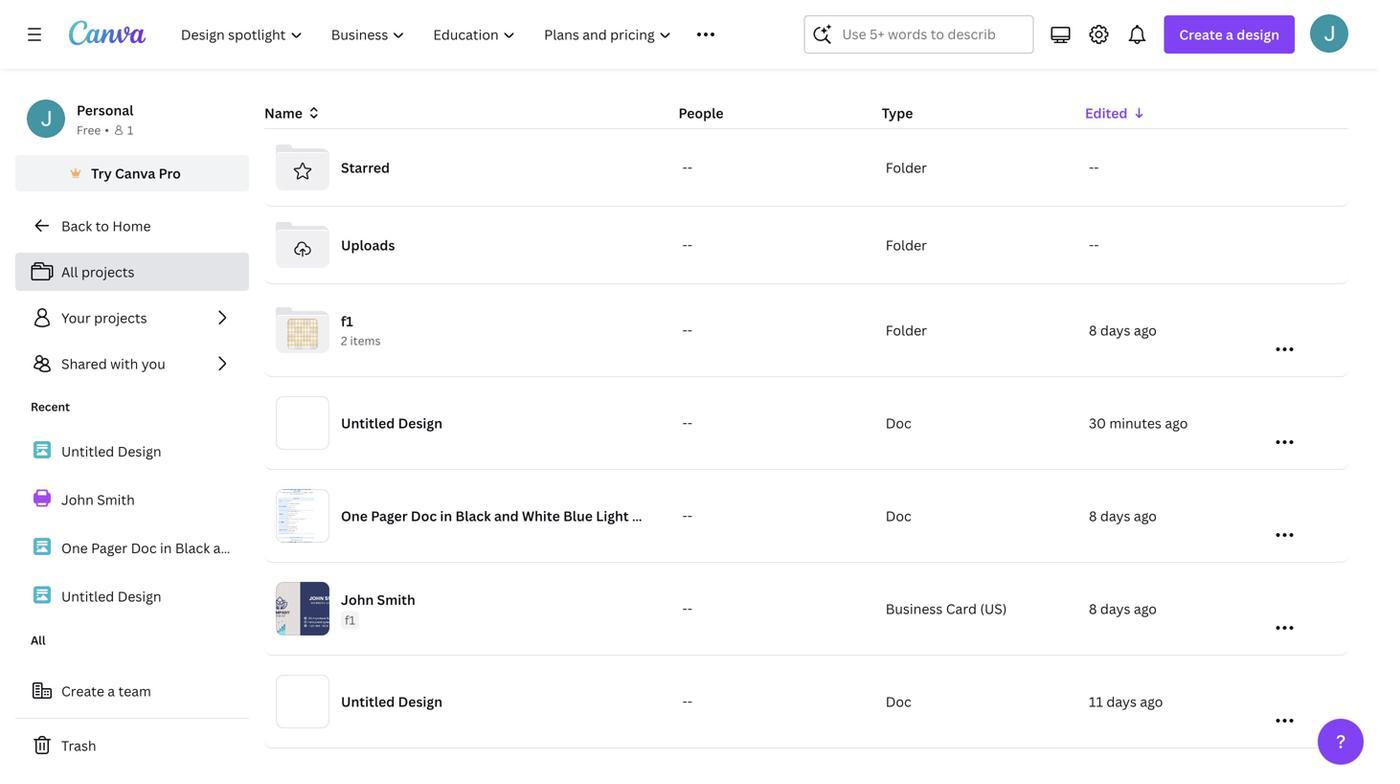 Task type: describe. For each thing, give the bounding box(es) containing it.
30
[[1089, 414, 1106, 432]]

(us)
[[980, 600, 1007, 618]]

your
[[61, 309, 91, 327]]

try
[[91, 164, 112, 182]]

0 horizontal spatial john
[[61, 491, 94, 509]]

black
[[455, 507, 491, 525]]

ago down 30 minutes ago
[[1134, 507, 1157, 525]]

untitled design down items on the top left
[[341, 414, 443, 432]]

design
[[1237, 25, 1280, 44]]

minutes
[[1110, 414, 1162, 432]]

30 minutes ago
[[1089, 414, 1188, 432]]

8 for business card (us)
[[1089, 600, 1097, 618]]

11 days ago
[[1089, 693, 1163, 711]]

name
[[264, 104, 303, 122]]

1 vertical spatial john
[[341, 591, 374, 609]]

edited button
[[1085, 102, 1273, 124]]

folder for starred
[[886, 159, 927, 177]]

days up 11 days ago
[[1100, 600, 1131, 618]]

shared with you
[[61, 355, 165, 373]]

your projects link
[[15, 299, 249, 337]]

folder for uploads
[[886, 236, 927, 254]]

doc for 8 days ago
[[886, 507, 912, 525]]

your projects
[[61, 309, 147, 327]]

untitled design down f1 button
[[341, 693, 443, 711]]

doc for 30 minutes ago
[[886, 414, 912, 432]]

starred
[[341, 159, 390, 177]]

2
[[341, 333, 347, 349]]

f1 for f1
[[345, 612, 355, 628]]

team
[[118, 682, 151, 701]]

1 vertical spatial smith
[[377, 591, 415, 609]]

f1 button
[[341, 611, 359, 630]]

1 horizontal spatial john smith
[[341, 591, 415, 609]]

business
[[886, 600, 943, 618]]

to
[[95, 217, 109, 235]]

days down 30
[[1100, 507, 1131, 525]]

pro
[[159, 164, 181, 182]]

edited
[[1085, 104, 1128, 122]]

professional
[[714, 507, 795, 525]]

create a design
[[1179, 25, 1280, 44]]

back
[[61, 217, 92, 235]]

classic
[[665, 507, 710, 525]]

8 days ago for doc
[[1089, 507, 1157, 525]]

days up 30
[[1100, 321, 1131, 340]]

recent
[[31, 399, 70, 415]]

1
[[127, 122, 133, 138]]

a for design
[[1226, 25, 1234, 44]]

create for create a team
[[61, 682, 104, 701]]

a for team
[[108, 682, 115, 701]]

create a design button
[[1164, 15, 1295, 54]]

1 blue from the left
[[563, 507, 593, 525]]

•
[[105, 122, 109, 138]]

try canva pro button
[[15, 155, 249, 192]]

back to home
[[61, 217, 151, 235]]

trash link
[[15, 727, 249, 765]]

ago right minutes
[[1165, 414, 1188, 432]]

all projects link
[[15, 253, 249, 291]]

people
[[679, 104, 724, 122]]

smith inside list
[[97, 491, 135, 509]]



Task type: vqa. For each thing, say whether or not it's contained in the screenshot.
items
yes



Task type: locate. For each thing, give the bounding box(es) containing it.
ago up 30 minutes ago
[[1134, 321, 1157, 340]]

try canva pro
[[91, 164, 181, 182]]

free •
[[77, 122, 109, 138]]

ago up 11 days ago
[[1134, 600, 1157, 618]]

1 horizontal spatial blue
[[632, 507, 662, 525]]

all for all
[[31, 633, 46, 648]]

1 folder from the top
[[886, 159, 927, 177]]

home
[[112, 217, 151, 235]]

1 vertical spatial f1
[[345, 612, 355, 628]]

2 vertical spatial 8
[[1089, 600, 1097, 618]]

1 8 from the top
[[1089, 321, 1097, 340]]

1 list from the top
[[15, 253, 249, 383]]

all
[[61, 263, 78, 281], [31, 633, 46, 648]]

f1 for f1 2 items
[[341, 312, 353, 330]]

doc
[[886, 414, 912, 432], [411, 507, 437, 525], [886, 507, 912, 525], [886, 693, 912, 711]]

a
[[1226, 25, 1234, 44], [108, 682, 115, 701]]

8 days ago
[[1089, 321, 1157, 340], [1089, 507, 1157, 525], [1089, 600, 1157, 618]]

doc for 11 days ago
[[886, 693, 912, 711]]

0 vertical spatial list
[[15, 253, 249, 383]]

ago
[[1134, 321, 1157, 340], [1165, 414, 1188, 432], [1134, 507, 1157, 525], [1134, 600, 1157, 618], [1140, 693, 1163, 711]]

2 untitled design link from the top
[[15, 576, 249, 617]]

projects for your projects
[[94, 309, 147, 327]]

0 vertical spatial 8 days ago
[[1089, 321, 1157, 340]]

all projects
[[61, 263, 135, 281]]

8 for doc
[[1089, 507, 1097, 525]]

1 8 days ago from the top
[[1089, 321, 1157, 340]]

create a team button
[[15, 672, 249, 711]]

uploads
[[341, 236, 395, 254]]

items
[[350, 333, 381, 349]]

f1 inside "f1 2 items"
[[341, 312, 353, 330]]

3 folder from the top
[[886, 321, 927, 340]]

8 up 30
[[1089, 321, 1097, 340]]

name button
[[264, 102, 322, 124]]

a inside button
[[108, 682, 115, 701]]

all for all projects
[[61, 263, 78, 281]]

f1 2 items
[[341, 312, 381, 349]]

2 vertical spatial folder
[[886, 321, 927, 340]]

blue left light
[[563, 507, 593, 525]]

john
[[61, 491, 94, 509], [341, 591, 374, 609]]

smith
[[97, 491, 135, 509], [377, 591, 415, 609]]

days right 11
[[1107, 693, 1137, 711]]

1 vertical spatial 8
[[1089, 507, 1097, 525]]

projects down back to home
[[81, 263, 135, 281]]

one
[[341, 507, 368, 525]]

create a team
[[61, 682, 151, 701]]

untitled design up create a team
[[61, 587, 161, 606]]

1 horizontal spatial all
[[61, 263, 78, 281]]

1 vertical spatial untitled design link
[[15, 576, 249, 617]]

top level navigation element
[[169, 15, 758, 54], [169, 15, 758, 54]]

1 horizontal spatial john
[[341, 591, 374, 609]]

0 horizontal spatial create
[[61, 682, 104, 701]]

free
[[77, 122, 101, 138]]

0 horizontal spatial a
[[108, 682, 115, 701]]

with
[[110, 355, 138, 373]]

back to home link
[[15, 207, 249, 245]]

untitled design up john smith link
[[61, 442, 161, 460]]

untitled design link up john smith link
[[15, 431, 249, 472]]

2 list from the top
[[15, 431, 249, 617]]

8 days ago up 11 days ago
[[1089, 600, 1157, 618]]

-
[[682, 159, 688, 177], [688, 159, 693, 177], [1089, 159, 1094, 177], [1094, 159, 1099, 177], [682, 236, 688, 254], [688, 236, 693, 254], [1089, 236, 1094, 254], [1094, 236, 1099, 254], [682, 321, 688, 340], [688, 321, 693, 340], [682, 414, 688, 432], [688, 414, 693, 432], [682, 507, 688, 525], [688, 507, 693, 525], [682, 600, 688, 618], [688, 600, 693, 618], [682, 693, 688, 711], [688, 693, 693, 711]]

white
[[522, 507, 560, 525]]

projects right the "your"
[[94, 309, 147, 327]]

1 vertical spatial 8 days ago
[[1089, 507, 1157, 525]]

1 horizontal spatial smith
[[377, 591, 415, 609]]

blue right light
[[632, 507, 662, 525]]

1 untitled design link from the top
[[15, 431, 249, 472]]

1 horizontal spatial create
[[1179, 25, 1223, 44]]

one pager doc in black and white blue light blue classic professional style
[[341, 507, 831, 525]]

--
[[682, 159, 693, 177], [1089, 159, 1099, 177], [682, 236, 693, 254], [1089, 236, 1099, 254], [682, 321, 693, 340], [682, 414, 693, 432], [682, 507, 693, 525], [682, 600, 693, 618], [682, 693, 693, 711]]

list containing all projects
[[15, 253, 249, 383]]

0 vertical spatial folder
[[886, 159, 927, 177]]

0 vertical spatial untitled design link
[[15, 431, 249, 472]]

shared
[[61, 355, 107, 373]]

0 vertical spatial create
[[1179, 25, 1223, 44]]

untitled design link up create a team button
[[15, 576, 249, 617]]

john smith image
[[1310, 14, 1349, 52]]

design
[[398, 414, 443, 432], [118, 442, 161, 460], [118, 587, 161, 606], [398, 693, 443, 711]]

f1
[[341, 312, 353, 330], [345, 612, 355, 628]]

in
[[440, 507, 452, 525]]

8 days ago down minutes
[[1089, 507, 1157, 525]]

you
[[142, 355, 165, 373]]

1 horizontal spatial a
[[1226, 25, 1234, 44]]

3 8 days ago from the top
[[1089, 600, 1157, 618]]

create
[[1179, 25, 1223, 44], [61, 682, 104, 701]]

create for create a design
[[1179, 25, 1223, 44]]

card
[[946, 600, 977, 618]]

0 vertical spatial f1
[[341, 312, 353, 330]]

folder
[[886, 159, 927, 177], [886, 236, 927, 254], [886, 321, 927, 340]]

8 up 11
[[1089, 600, 1097, 618]]

2 vertical spatial 8 days ago
[[1089, 600, 1157, 618]]

1 vertical spatial create
[[61, 682, 104, 701]]

projects inside all projects link
[[81, 263, 135, 281]]

0 horizontal spatial blue
[[563, 507, 593, 525]]

3 8 from the top
[[1089, 600, 1097, 618]]

8 for folder
[[1089, 321, 1097, 340]]

type
[[882, 104, 913, 122]]

1 vertical spatial a
[[108, 682, 115, 701]]

None search field
[[804, 15, 1034, 54]]

create inside button
[[61, 682, 104, 701]]

blue
[[563, 507, 593, 525], [632, 507, 662, 525]]

untitled design link
[[15, 431, 249, 472], [15, 576, 249, 617]]

2 8 from the top
[[1089, 507, 1097, 525]]

0 horizontal spatial john smith
[[61, 491, 135, 509]]

list containing untitled design
[[15, 431, 249, 617]]

0 vertical spatial projects
[[81, 263, 135, 281]]

ago right 11
[[1140, 693, 1163, 711]]

projects for all projects
[[81, 263, 135, 281]]

light
[[596, 507, 629, 525]]

projects inside your projects link
[[94, 309, 147, 327]]

2 blue from the left
[[632, 507, 662, 525]]

list
[[15, 253, 249, 383], [15, 431, 249, 617]]

create inside dropdown button
[[1179, 25, 1223, 44]]

8 days ago for folder
[[1089, 321, 1157, 340]]

8 days ago up minutes
[[1089, 321, 1157, 340]]

0 horizontal spatial smith
[[97, 491, 135, 509]]

1 vertical spatial folder
[[886, 236, 927, 254]]

0 vertical spatial smith
[[97, 491, 135, 509]]

Search search field
[[842, 16, 996, 53]]

a left team
[[108, 682, 115, 701]]

1 vertical spatial projects
[[94, 309, 147, 327]]

and
[[494, 507, 519, 525]]

8 days ago for business card (us)
[[1089, 600, 1157, 618]]

1 vertical spatial john smith
[[341, 591, 415, 609]]

11
[[1089, 693, 1103, 711]]

0 vertical spatial john
[[61, 491, 94, 509]]

trash
[[61, 737, 96, 755]]

canva
[[115, 164, 155, 182]]

0 vertical spatial john smith
[[61, 491, 135, 509]]

create left design
[[1179, 25, 1223, 44]]

0 horizontal spatial all
[[31, 633, 46, 648]]

style
[[798, 507, 831, 525]]

1 vertical spatial list
[[15, 431, 249, 617]]

shared with you link
[[15, 345, 249, 383]]

a left design
[[1226, 25, 1234, 44]]

f1 inside button
[[345, 612, 355, 628]]

business card (us)
[[886, 600, 1007, 618]]

days
[[1100, 321, 1131, 340], [1100, 507, 1131, 525], [1100, 600, 1131, 618], [1107, 693, 1137, 711]]

0 vertical spatial 8
[[1089, 321, 1097, 340]]

personal
[[77, 101, 134, 119]]

1 vertical spatial all
[[31, 633, 46, 648]]

john smith
[[61, 491, 135, 509], [341, 591, 415, 609]]

untitled design
[[341, 414, 443, 432], [61, 442, 161, 460], [61, 587, 161, 606], [341, 693, 443, 711]]

8 down 30
[[1089, 507, 1097, 525]]

0 vertical spatial a
[[1226, 25, 1234, 44]]

john smith link
[[15, 479, 249, 520]]

projects
[[81, 263, 135, 281], [94, 309, 147, 327]]

2 8 days ago from the top
[[1089, 507, 1157, 525]]

a inside dropdown button
[[1226, 25, 1234, 44]]

2 folder from the top
[[886, 236, 927, 254]]

create left team
[[61, 682, 104, 701]]

8
[[1089, 321, 1097, 340], [1089, 507, 1097, 525], [1089, 600, 1097, 618]]

pager
[[371, 507, 408, 525]]

0 vertical spatial all
[[61, 263, 78, 281]]

untitled
[[341, 414, 395, 432], [61, 442, 114, 460], [61, 587, 114, 606], [341, 693, 395, 711]]



